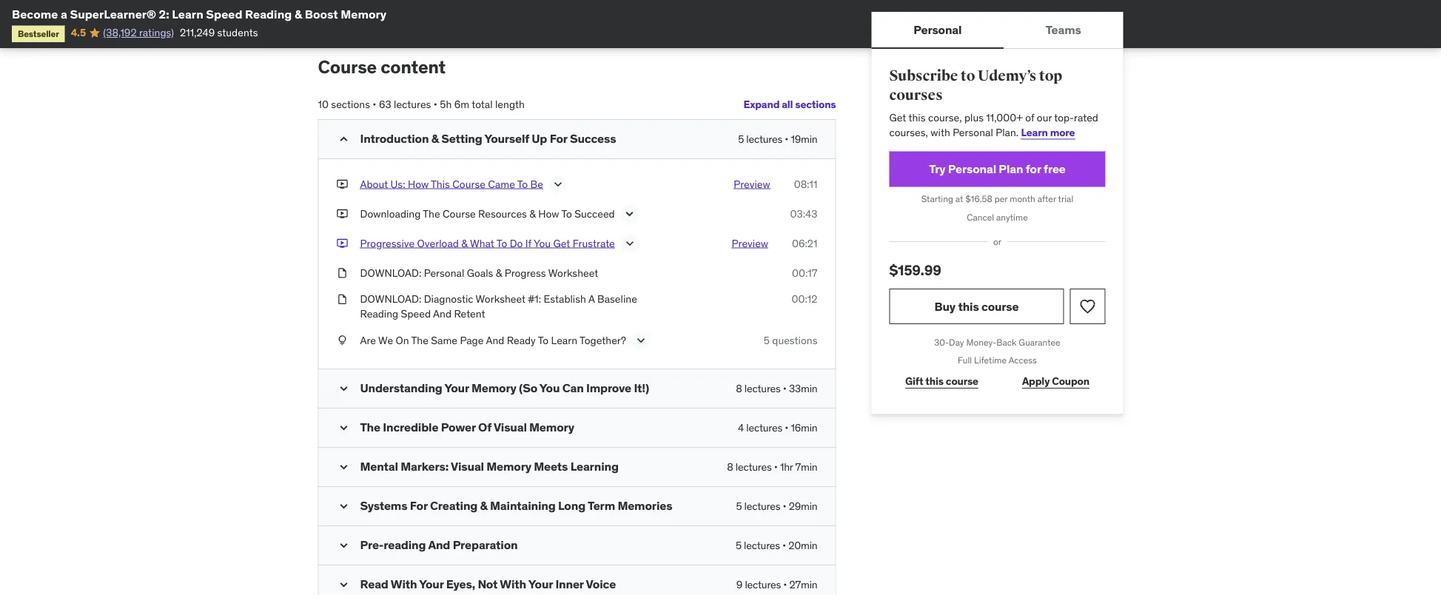Task type: vqa. For each thing, say whether or not it's contained in the screenshot.
the topmost xsmall icon
yes



Task type: locate. For each thing, give the bounding box(es) containing it.
5 up 9
[[736, 538, 742, 552]]

0 vertical spatial how
[[408, 177, 429, 191]]

setting
[[441, 131, 482, 146]]

speed
[[206, 6, 242, 21], [401, 307, 431, 320]]

all
[[782, 97, 793, 111]]

5 questions
[[764, 333, 818, 347]]

1 vertical spatial worksheet
[[476, 293, 526, 306]]

to left do
[[497, 237, 507, 250]]

8 left 1hr
[[727, 460, 733, 473]]

2 download: from the top
[[360, 293, 421, 306]]

if
[[525, 237, 532, 250]]

1 vertical spatial learn
[[1021, 125, 1048, 139]]

0 vertical spatial small image
[[336, 420, 351, 435]]

5 down 8 lectures • 1hr 7min
[[736, 499, 742, 513]]

xsmall image
[[336, 177, 348, 191], [336, 207, 348, 221], [336, 236, 348, 251], [336, 266, 348, 280], [336, 333, 348, 348]]

xsmall image left 'progressive'
[[336, 236, 348, 251]]

1 horizontal spatial course
[[982, 299, 1019, 314]]

small image left read
[[336, 577, 351, 592]]

1 xsmall image from the top
[[336, 177, 348, 191]]

1 vertical spatial preview
[[732, 237, 768, 250]]

personal down plus
[[953, 125, 993, 139]]

2 vertical spatial course
[[443, 207, 476, 220]]

1 vertical spatial speed
[[401, 307, 431, 320]]

xsmall image left downloading
[[336, 207, 348, 221]]

5 down expand
[[738, 132, 744, 146]]

download: inside download: diagnostic worksheet #1: establish a baseline reading speed and retent
[[360, 293, 421, 306]]

0 vertical spatial preview
[[734, 177, 770, 191]]

try
[[929, 161, 946, 176]]

the right on
[[411, 333, 429, 347]]

0 vertical spatial download:
[[360, 266, 421, 280]]

your left inner
[[528, 577, 553, 592]]

resources
[[478, 207, 527, 220]]

can
[[562, 380, 584, 396]]

lectures for understanding your memory (so you can improve it!)
[[745, 382, 781, 395]]

xsmall image left are
[[336, 333, 348, 348]]

small image left systems
[[336, 499, 351, 514]]

1 vertical spatial download:
[[360, 293, 421, 306]]

or
[[993, 236, 1002, 247]]

1 vertical spatial course
[[946, 375, 979, 388]]

how down be
[[538, 207, 559, 220]]

1 horizontal spatial learn
[[551, 333, 578, 347]]

learn down of
[[1021, 125, 1048, 139]]

course up back
[[982, 299, 1019, 314]]

1 vertical spatial get
[[553, 237, 570, 250]]

show lecture description image
[[551, 177, 566, 192], [622, 207, 637, 221], [622, 236, 637, 251], [634, 333, 648, 348]]

1 small image from the top
[[336, 420, 351, 435]]

after
[[1038, 193, 1056, 205]]

learn left the together?
[[551, 333, 578, 347]]

preview down 5 lectures • 19min
[[734, 177, 770, 191]]

worksheet inside download: diagnostic worksheet #1: establish a baseline reading speed and retent
[[476, 293, 526, 306]]

0 horizontal spatial course
[[946, 375, 979, 388]]

a
[[61, 6, 67, 21]]

this inside button
[[958, 299, 979, 314]]

• for the incredible power of visual memory
[[785, 421, 789, 434]]

personal up $16.58
[[948, 161, 996, 176]]

gift this course
[[905, 375, 979, 388]]

• for systems for creating & maintaining long term memories
[[783, 499, 787, 513]]

1 vertical spatial small image
[[336, 538, 351, 553]]

speed up on
[[401, 307, 431, 320]]

download:
[[360, 266, 421, 280], [360, 293, 421, 306]]

preview for 06:21
[[732, 237, 768, 250]]

worksheet up establish
[[548, 266, 598, 280]]

small image for the
[[336, 420, 351, 435]]

systems
[[360, 498, 407, 513]]

gift
[[905, 375, 923, 388]]

xsmall image up xsmall icon
[[336, 266, 348, 280]]

for right systems
[[410, 498, 428, 513]]

1 horizontal spatial with
[[500, 577, 526, 592]]

1 download: from the top
[[360, 266, 421, 280]]

and down diagnostic
[[433, 307, 452, 320]]

get up courses,
[[889, 111, 906, 124]]

0 vertical spatial reading
[[245, 6, 292, 21]]

11,000+
[[986, 111, 1023, 124]]

0 vertical spatial this
[[909, 111, 926, 124]]

8 lectures • 33min
[[736, 382, 818, 395]]

for right up
[[550, 131, 567, 146]]

small image
[[336, 420, 351, 435], [336, 538, 351, 553], [336, 577, 351, 592]]

this
[[909, 111, 926, 124], [958, 299, 979, 314], [926, 375, 944, 388]]

and right reading
[[428, 537, 450, 553]]

show lecture description image for progressive overload & what to do if you get frustrate
[[622, 236, 637, 251]]

the up mental
[[360, 420, 380, 435]]

buy this course button
[[889, 289, 1064, 324]]

small image left introduction
[[336, 132, 351, 147]]

8 up 4
[[736, 382, 742, 395]]

4 xsmall image from the top
[[336, 266, 348, 280]]

memories
[[618, 498, 672, 513]]

subscribe to udemy's top courses
[[889, 67, 1062, 104]]

2 vertical spatial small image
[[336, 577, 351, 592]]

course down full
[[946, 375, 979, 388]]

content
[[381, 56, 446, 78]]

course for gift this course
[[946, 375, 979, 388]]

08:11
[[794, 177, 818, 191]]

sections right 10
[[331, 98, 370, 111]]

1 vertical spatial you
[[540, 380, 560, 396]]

download: down 'progressive'
[[360, 266, 421, 280]]

visual
[[494, 420, 527, 435], [451, 459, 484, 474]]

1 sections from the left
[[795, 97, 836, 111]]

lectures for mental markers: visual memory meets learning
[[736, 460, 772, 473]]

1 horizontal spatial how
[[538, 207, 559, 220]]

with
[[391, 577, 417, 592], [500, 577, 526, 592]]

(38,192 ratings)
[[103, 26, 174, 39]]

lectures for pre-reading and preparation
[[744, 538, 780, 552]]

this right buy at the right of the page
[[958, 299, 979, 314]]

0 vertical spatial course
[[982, 299, 1019, 314]]

reading
[[384, 537, 426, 553]]

0 vertical spatial learn
[[172, 6, 203, 21]]

30-
[[934, 336, 949, 348]]

small image left understanding
[[336, 381, 351, 396]]

30-day money-back guarantee full lifetime access
[[934, 336, 1061, 366]]

2 horizontal spatial your
[[528, 577, 553, 592]]

how inside button
[[408, 177, 429, 191]]

this up courses,
[[909, 111, 926, 124]]

tab list
[[872, 12, 1123, 49]]

you right (so
[[540, 380, 560, 396]]

• for understanding your memory (so you can improve it!)
[[783, 382, 787, 395]]

0 horizontal spatial sections
[[331, 98, 370, 111]]

memory up systems for creating & maintaining long term memories
[[487, 459, 532, 474]]

course down about us: how this course came to be button
[[443, 207, 476, 220]]

lectures right 9
[[745, 578, 781, 591]]

your left the eyes,
[[419, 577, 444, 592]]

0 horizontal spatial 8
[[727, 460, 733, 473]]

preview left 06:21
[[732, 237, 768, 250]]

10
[[318, 98, 329, 111]]

lectures right 63
[[394, 98, 431, 111]]

xsmall image left about
[[336, 177, 348, 191]]

small image
[[336, 132, 351, 147], [336, 381, 351, 396], [336, 460, 351, 474], [336, 499, 351, 514]]

1 vertical spatial visual
[[451, 459, 484, 474]]

0 vertical spatial speed
[[206, 6, 242, 21]]

memory up meets
[[529, 420, 574, 435]]

1 horizontal spatial speed
[[401, 307, 431, 320]]

reading up the students
[[245, 6, 292, 21]]

for
[[1026, 161, 1041, 176]]

8 lectures • 1hr 7min
[[727, 460, 818, 473]]

improve
[[586, 380, 632, 396]]

course up 10
[[318, 56, 377, 78]]

personal inside get this course, plus 11,000+ of our top-rated courses, with personal plan.
[[953, 125, 993, 139]]

• left 1hr
[[774, 460, 778, 473]]

63
[[379, 98, 391, 111]]

course for buy this course
[[982, 299, 1019, 314]]

$16.58
[[966, 193, 993, 205]]

1 horizontal spatial visual
[[494, 420, 527, 435]]

voice
[[586, 577, 616, 592]]

19min
[[791, 132, 818, 146]]

1 vertical spatial course
[[453, 177, 486, 191]]

0 horizontal spatial with
[[391, 577, 417, 592]]

memory
[[341, 6, 387, 21], [472, 380, 517, 396], [529, 420, 574, 435], [487, 459, 532, 474]]

small image left 'pre-'
[[336, 538, 351, 553]]

worksheet down goals
[[476, 293, 526, 306]]

become
[[12, 6, 58, 21]]

• left 33min
[[783, 382, 787, 395]]

3 small image from the top
[[336, 577, 351, 592]]

& left what
[[461, 237, 468, 250]]

show lecture description image right succeed
[[622, 207, 637, 221]]

get
[[889, 111, 906, 124], [553, 237, 570, 250]]

speed inside download: diagnostic worksheet #1: establish a baseline reading speed and retent
[[401, 307, 431, 320]]

show lecture description image for are we on the same page and ready to learn together?
[[634, 333, 648, 348]]

small image for systems
[[336, 499, 351, 514]]

• left 20min
[[783, 538, 786, 552]]

show lecture description image for downloading the course resources & how to succeed
[[622, 207, 637, 221]]

to
[[517, 177, 528, 191], [561, 207, 572, 220], [497, 237, 507, 250], [538, 333, 549, 347]]

06:21
[[792, 237, 818, 250]]

2 vertical spatial this
[[926, 375, 944, 388]]

gift this course link
[[889, 367, 995, 396]]

2 xsmall image from the top
[[336, 207, 348, 221]]

rated
[[1074, 111, 1099, 124]]

progressive overload & what to do if you get frustrate
[[360, 237, 615, 250]]

plan.
[[996, 125, 1019, 139]]

course right this
[[453, 177, 486, 191]]

this for buy
[[958, 299, 979, 314]]

get this course, plus 11,000+ of our top-rated courses, with personal plan.
[[889, 111, 1099, 139]]

your up power
[[445, 380, 469, 396]]

systems for creating & maintaining long term memories
[[360, 498, 672, 513]]

1 horizontal spatial your
[[445, 380, 469, 396]]

download: up we at the bottom
[[360, 293, 421, 306]]

2 small image from the top
[[336, 538, 351, 553]]

1 horizontal spatial reading
[[360, 307, 398, 320]]

learn up the 211,249
[[172, 6, 203, 21]]

with right not
[[500, 577, 526, 592]]

• left 29min
[[783, 499, 787, 513]]

7min
[[795, 460, 818, 473]]

• for pre-reading and preparation
[[783, 538, 786, 552]]

lectures down expand
[[746, 132, 783, 146]]

lectures left 1hr
[[736, 460, 772, 473]]

0 vertical spatial and
[[433, 307, 452, 320]]

course,
[[928, 111, 962, 124]]

1 horizontal spatial get
[[889, 111, 906, 124]]

buy
[[935, 299, 956, 314]]

show lecture description image right the together?
[[634, 333, 648, 348]]

of
[[478, 420, 491, 435]]

us:
[[391, 177, 405, 191]]

you
[[534, 237, 551, 250], [540, 380, 560, 396]]

2 small image from the top
[[336, 381, 351, 396]]

are
[[360, 333, 376, 347]]

#1:
[[528, 293, 541, 306]]

small image left mental
[[336, 460, 351, 474]]

5 xsmall image from the top
[[336, 333, 348, 348]]

2 horizontal spatial learn
[[1021, 125, 1048, 139]]

4.5
[[71, 26, 86, 39]]

how right us:
[[408, 177, 429, 191]]

this for gift
[[926, 375, 944, 388]]

1 horizontal spatial for
[[550, 131, 567, 146]]

coupon
[[1052, 375, 1090, 388]]

0 horizontal spatial learn
[[172, 6, 203, 21]]

diagnostic
[[424, 293, 473, 306]]

wishlist image
[[1079, 298, 1097, 315]]

you right if at the left of the page
[[534, 237, 551, 250]]

2 vertical spatial learn
[[551, 333, 578, 347]]

get left frustrate
[[553, 237, 570, 250]]

3 small image from the top
[[336, 460, 351, 474]]

lectures left 33min
[[745, 382, 781, 395]]

the up overload
[[423, 207, 440, 220]]

1 vertical spatial 8
[[727, 460, 733, 473]]

33min
[[789, 382, 818, 395]]

visual right of
[[494, 420, 527, 435]]

speed up the 211,249 students
[[206, 6, 242, 21]]

reading inside download: diagnostic worksheet #1: establish a baseline reading speed and retent
[[360, 307, 398, 320]]

tab list containing personal
[[872, 12, 1123, 49]]

1 vertical spatial for
[[410, 498, 428, 513]]

full
[[958, 355, 972, 366]]

your
[[445, 380, 469, 396], [419, 577, 444, 592], [528, 577, 553, 592]]

• left 16min
[[785, 421, 789, 434]]

to left be
[[517, 177, 528, 191]]

lectures right 4
[[746, 421, 783, 434]]

apply coupon
[[1022, 375, 1090, 388]]

8
[[736, 382, 742, 395], [727, 460, 733, 473]]

on
[[396, 333, 409, 347]]

small image for understanding
[[336, 381, 351, 396]]

long
[[558, 498, 586, 513]]

1 vertical spatial reading
[[360, 307, 398, 320]]

xsmall image for downloading
[[336, 207, 348, 221]]

try personal plan for free
[[929, 161, 1066, 176]]

lectures left 20min
[[744, 538, 780, 552]]

3 xsmall image from the top
[[336, 236, 348, 251]]

and right page
[[486, 333, 504, 347]]

0 horizontal spatial worksheet
[[476, 293, 526, 306]]

download: diagnostic worksheet #1: establish a baseline reading speed and retent
[[360, 293, 637, 320]]

5 lectures • 29min
[[736, 499, 818, 513]]

memory right boost
[[341, 6, 387, 21]]

course inside button
[[982, 299, 1019, 314]]

0 vertical spatial 8
[[736, 382, 742, 395]]

personal up subscribe
[[914, 22, 962, 37]]

1 horizontal spatial 8
[[736, 382, 742, 395]]

show lecture description image right frustrate
[[622, 236, 637, 251]]

this inside get this course, plus 11,000+ of our top-rated courses, with personal plan.
[[909, 111, 926, 124]]

memory left (so
[[472, 380, 517, 396]]

sections right all
[[795, 97, 836, 111]]

1 with from the left
[[391, 577, 417, 592]]

creating
[[430, 498, 478, 513]]

0 horizontal spatial reading
[[245, 6, 292, 21]]

retent
[[454, 307, 485, 320]]

• left 19min
[[785, 132, 789, 146]]

show lecture description image right be
[[551, 177, 566, 192]]

visual down the incredible power of visual memory
[[451, 459, 484, 474]]

apply coupon button
[[1006, 367, 1106, 396]]

small image left incredible
[[336, 420, 351, 435]]

• left 27min
[[783, 578, 787, 591]]

& up if at the left of the page
[[530, 207, 536, 220]]

5 for pre-reading and preparation
[[736, 538, 742, 552]]

and inside download: diagnostic worksheet #1: establish a baseline reading speed and retent
[[433, 307, 452, 320]]

questions
[[772, 333, 818, 347]]

1 vertical spatial this
[[958, 299, 979, 314]]

this right gift
[[926, 375, 944, 388]]

with right read
[[391, 577, 417, 592]]

1 horizontal spatial worksheet
[[548, 266, 598, 280]]

pre-reading and preparation
[[360, 537, 518, 553]]

0 horizontal spatial how
[[408, 177, 429, 191]]

4 small image from the top
[[336, 499, 351, 514]]

0 vertical spatial get
[[889, 111, 906, 124]]

0 horizontal spatial speed
[[206, 6, 242, 21]]

learning
[[570, 459, 619, 474]]

1 horizontal spatial sections
[[795, 97, 836, 111]]

20min
[[789, 538, 818, 552]]

power
[[441, 420, 476, 435]]

reading
[[245, 6, 292, 21], [360, 307, 398, 320]]

xsmall image
[[336, 292, 348, 307]]

lectures down 8 lectures • 1hr 7min
[[744, 499, 781, 513]]

0 vertical spatial for
[[550, 131, 567, 146]]

03:43
[[790, 207, 818, 220]]

1 small image from the top
[[336, 132, 351, 147]]

back
[[997, 336, 1017, 348]]



Task type: describe. For each thing, give the bounding box(es) containing it.
personal up diagnostic
[[424, 266, 464, 280]]

& left setting
[[431, 131, 439, 146]]

learn more link
[[1021, 125, 1075, 139]]

5 for introduction & setting yourself up for success
[[738, 132, 744, 146]]

10 sections • 63 lectures • 5h 6m total length
[[318, 98, 525, 111]]

not
[[478, 577, 498, 592]]

ready
[[507, 333, 536, 347]]

day
[[949, 336, 964, 348]]

to left succeed
[[561, 207, 572, 220]]

downloading the course resources & how to succeed
[[360, 207, 615, 220]]

yourself
[[484, 131, 529, 146]]

our
[[1037, 111, 1052, 124]]

guarantee
[[1019, 336, 1061, 348]]

read
[[360, 577, 388, 592]]

are we on the same page and ready to learn together?
[[360, 333, 626, 347]]

download: for download: personal goals & progress worksheet
[[360, 266, 421, 280]]

to inside button
[[517, 177, 528, 191]]

downloading
[[360, 207, 421, 220]]

small image for introduction
[[336, 132, 351, 147]]

9 lectures • 27min
[[736, 578, 818, 591]]

it!)
[[634, 380, 649, 396]]

courses
[[889, 86, 943, 104]]

expand
[[744, 97, 780, 111]]

small image for read
[[336, 577, 351, 592]]

• for mental markers: visual memory meets learning
[[774, 460, 778, 473]]

lectures for read with your eyes, not with your inner voice
[[745, 578, 781, 591]]

0 horizontal spatial visual
[[451, 459, 484, 474]]

to right ready
[[538, 333, 549, 347]]

preview for 08:11
[[734, 177, 770, 191]]

about us: how this course came to be button
[[360, 177, 543, 195]]

came
[[488, 177, 515, 191]]

anytime
[[996, 212, 1028, 223]]

top
[[1039, 67, 1062, 85]]

• left 63
[[373, 98, 376, 111]]

udemy's
[[978, 67, 1037, 85]]

starting at $16.58 per month after trial cancel anytime
[[921, 193, 1074, 223]]

& right goals
[[496, 266, 502, 280]]

1 vertical spatial and
[[486, 333, 504, 347]]

8 for mental markers: visual memory meets learning
[[727, 460, 733, 473]]

00:17
[[792, 266, 818, 280]]

with
[[931, 125, 950, 139]]

about us: how this course came to be
[[360, 177, 543, 191]]

goals
[[467, 266, 493, 280]]

0 horizontal spatial for
[[410, 498, 428, 513]]

& left boost
[[295, 6, 302, 21]]

to
[[961, 67, 975, 85]]

• for read with your eyes, not with your inner voice
[[783, 578, 787, 591]]

nasdaq image
[[331, 0, 416, 26]]

0 vertical spatial the
[[423, 207, 440, 220]]

buy this course
[[935, 299, 1019, 314]]

5 lectures • 20min
[[736, 538, 818, 552]]

0 horizontal spatial your
[[419, 577, 444, 592]]

& right creating
[[480, 498, 488, 513]]

5 for systems for creating & maintaining long term memories
[[736, 499, 742, 513]]

• for introduction & setting yourself up for success
[[785, 132, 789, 146]]

1 vertical spatial how
[[538, 207, 559, 220]]

markers:
[[401, 459, 449, 474]]

2 vertical spatial the
[[360, 420, 380, 435]]

at
[[956, 193, 963, 205]]

sections inside dropdown button
[[795, 97, 836, 111]]

length
[[495, 98, 525, 111]]

what
[[470, 237, 494, 250]]

xsmall image for progressive
[[336, 236, 348, 251]]

expand all sections
[[744, 97, 836, 111]]

apply
[[1022, 375, 1050, 388]]

learn more
[[1021, 125, 1075, 139]]

course inside button
[[453, 177, 486, 191]]

access
[[1009, 355, 1037, 366]]

free
[[1044, 161, 1066, 176]]

1 vertical spatial the
[[411, 333, 429, 347]]

top-
[[1054, 111, 1074, 124]]

0 vertical spatial you
[[534, 237, 551, 250]]

0 horizontal spatial get
[[553, 237, 570, 250]]

lectures for introduction & setting yourself up for success
[[746, 132, 783, 146]]

5 left questions
[[764, 333, 770, 347]]

read with your eyes, not with your inner voice
[[360, 577, 616, 592]]

page
[[460, 333, 484, 347]]

total
[[472, 98, 493, 111]]

lectures for the incredible power of visual memory
[[746, 421, 783, 434]]

together?
[[580, 333, 626, 347]]

eyes,
[[446, 577, 475, 592]]

frustrate
[[573, 237, 615, 250]]

0 vertical spatial visual
[[494, 420, 527, 435]]

incredible
[[383, 420, 439, 435]]

superlearner®
[[70, 6, 156, 21]]

(38,192
[[103, 26, 137, 39]]

9
[[736, 578, 743, 591]]

get inside get this course, plus 11,000+ of our top-rated courses, with personal plan.
[[889, 111, 906, 124]]

lectures for systems for creating & maintaining long term memories
[[744, 499, 781, 513]]

27min
[[790, 578, 818, 591]]

xsmall image for are
[[336, 333, 348, 348]]

$159.99
[[889, 261, 941, 279]]

ratings)
[[139, 26, 174, 39]]

211,249
[[180, 26, 215, 39]]

2 with from the left
[[500, 577, 526, 592]]

expand all sections button
[[744, 90, 836, 119]]

meets
[[534, 459, 568, 474]]

personal inside try personal plan for free link
[[948, 161, 996, 176]]

up
[[532, 131, 547, 146]]

progressive
[[360, 237, 415, 250]]

2 sections from the left
[[331, 98, 370, 111]]

bestseller
[[18, 28, 59, 39]]

0 vertical spatial worksheet
[[548, 266, 598, 280]]

download: for download: diagnostic worksheet #1: establish a baseline reading speed and retent
[[360, 293, 421, 306]]

personal inside personal button
[[914, 22, 962, 37]]

5h 6m
[[440, 98, 469, 111]]

2:
[[159, 6, 169, 21]]

students
[[217, 26, 258, 39]]

1hr
[[780, 460, 793, 473]]

8 for understanding your memory (so you can improve it!)
[[736, 382, 742, 395]]

• left '5h 6m'
[[434, 98, 437, 111]]

small image for mental
[[336, 460, 351, 474]]

0 vertical spatial course
[[318, 56, 377, 78]]

about
[[360, 177, 388, 191]]

per
[[995, 193, 1008, 205]]

baseline
[[597, 293, 637, 306]]

term
[[588, 498, 615, 513]]

establish
[[544, 293, 586, 306]]

starting
[[921, 193, 953, 205]]

this for get
[[909, 111, 926, 124]]

month
[[1010, 193, 1036, 205]]

2 vertical spatial and
[[428, 537, 450, 553]]

plan
[[999, 161, 1023, 176]]

small image for pre-
[[336, 538, 351, 553]]

success
[[570, 131, 616, 146]]

4
[[738, 421, 744, 434]]

download: personal goals & progress worksheet
[[360, 266, 598, 280]]



